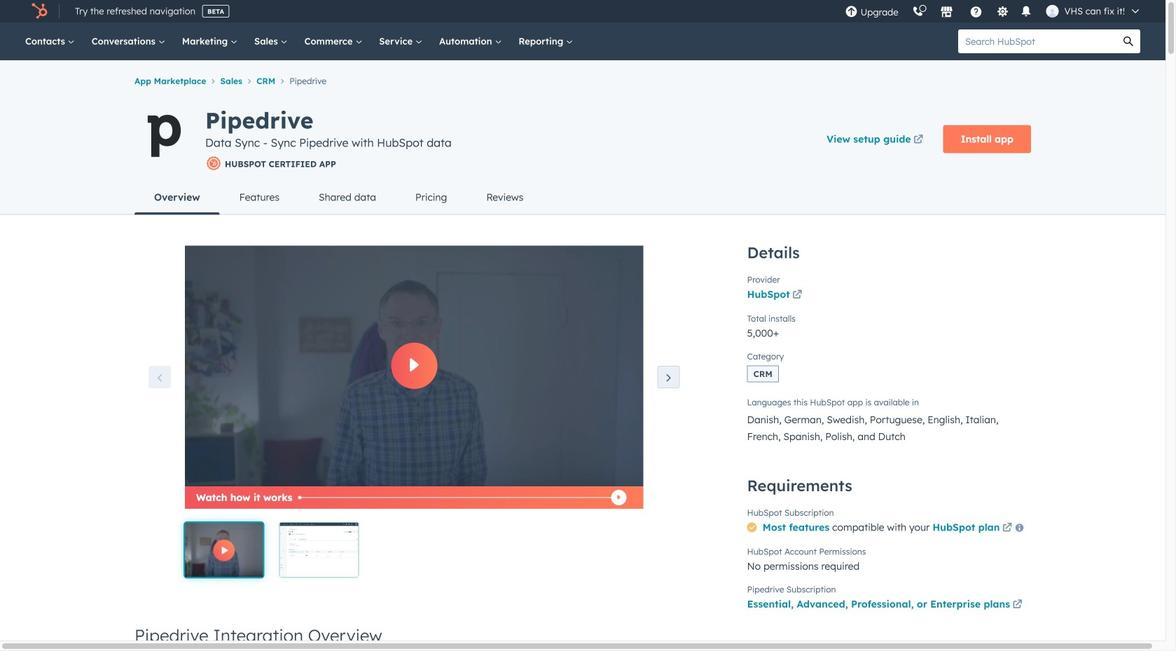 Task type: locate. For each thing, give the bounding box(es) containing it.
1 vertical spatial link opens in a new window image
[[1003, 520, 1013, 537]]

1 vertical spatial navigation
[[135, 180, 1032, 216]]

menu
[[839, 0, 1150, 22]]

0 vertical spatial navigation
[[135, 71, 1032, 89]]

marketplaces image
[[941, 6, 954, 19]]

Search HubSpot search field
[[959, 29, 1117, 53]]

2 navigation from the top
[[135, 180, 1032, 216]]

previous image
[[154, 373, 165, 384]]

next image
[[664, 373, 675, 384]]

navigation
[[135, 71, 1032, 89], [135, 180, 1032, 216]]

link opens in a new window image
[[793, 287, 803, 304], [1003, 524, 1013, 533], [1013, 597, 1023, 614], [1013, 600, 1023, 610]]

0 horizontal spatial link opens in a new window image
[[793, 290, 803, 300]]

link opens in a new window image
[[793, 290, 803, 300], [1003, 520, 1013, 537]]

1 horizontal spatial link opens in a new window image
[[1003, 520, 1013, 537]]



Task type: describe. For each thing, give the bounding box(es) containing it.
terry turtle image
[[1047, 5, 1060, 18]]

1 navigation from the top
[[135, 71, 1032, 89]]

watch how it works image
[[185, 523, 263, 578]]

0 vertical spatial link opens in a new window image
[[793, 290, 803, 300]]

sync runs in the background to keep your databases up-to-date image
[[280, 523, 359, 577]]



Task type: vqa. For each thing, say whether or not it's contained in the screenshot.
the left Link opens in a new window image Link opens in a new window icon
yes



